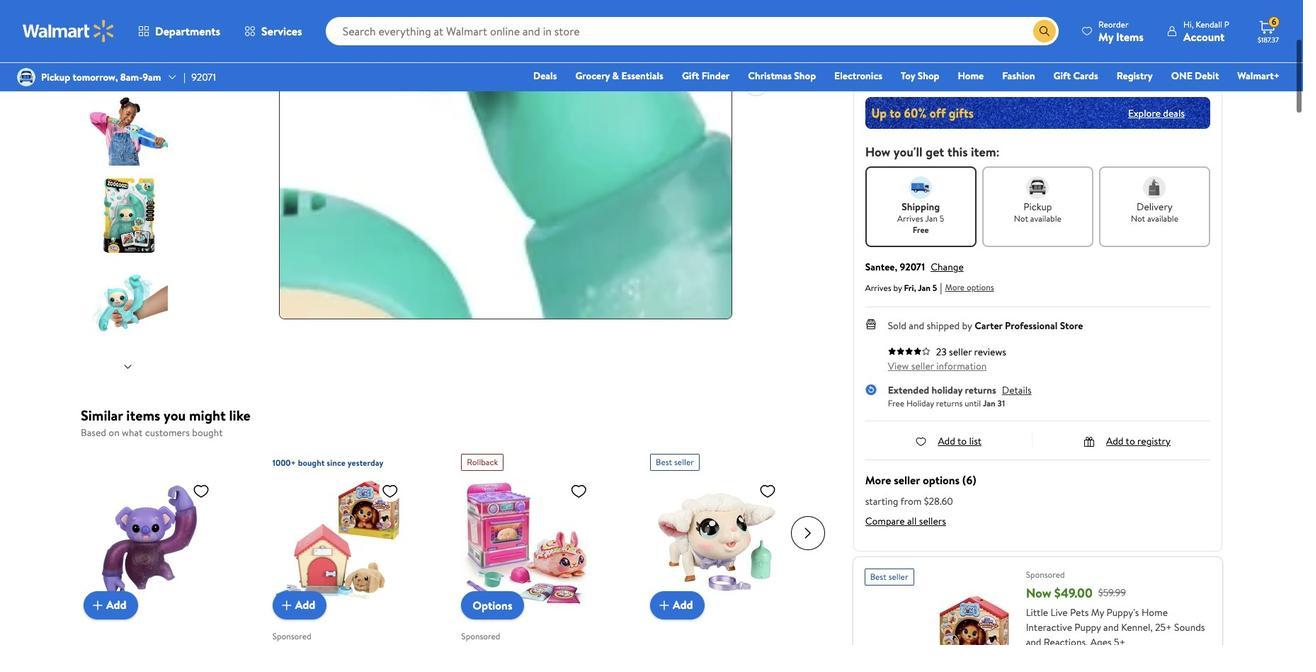 Task type: describe. For each thing, give the bounding box(es) containing it.
23
[[936, 345, 947, 359]]

cookeez makery cinnamon treatz pink oven, scented, interactive plush, styles vary, ages 5+ image
[[461, 476, 593, 608]]

toy shop link
[[895, 68, 946, 84]]

to for registry
[[1126, 434, 1135, 448]]

jan inside "extended holiday returns details free holiday returns until jan 31"
[[983, 397, 996, 409]]

fashion link
[[996, 68, 1042, 84]]

options inside more seller options (6) starting from $28.60 compare all sellers
[[923, 472, 960, 488]]

product group containing options
[[461, 448, 619, 645]]

reactions,
[[1044, 635, 1088, 645]]

item:
[[971, 143, 1000, 161]]

add button for little live pets my pet lamb walks, dances 25  sounds & reactions. batteries included, ages 5 image
[[650, 591, 705, 619]]

reorder
[[1099, 18, 1129, 30]]

92071 for |
[[191, 70, 216, 84]]

grocery
[[576, 69, 610, 83]]

hi, kendall p account
[[1184, 18, 1230, 44]]

deals
[[533, 69, 557, 83]]

gift finder
[[682, 69, 730, 83]]

hi,
[[1184, 18, 1194, 30]]

now $49.00 group
[[853, 557, 1223, 645]]

1 vertical spatial bought
[[298, 457, 325, 469]]

available for delivery
[[1148, 213, 1179, 225]]

might
[[189, 406, 226, 425]]

add to cart button
[[1041, 43, 1211, 71]]

buy now button
[[865, 43, 1035, 71]]

home inside the "sponsored now $49.00 $59.99 little live pets my puppy's home interactive puppy and kennel, 25+ sounds and reactions, ages 5+"
[[1142, 606, 1168, 620]]

how you'll get this item:
[[865, 143, 1000, 161]]

online
[[948, 17, 970, 29]]

8am-
[[120, 70, 143, 84]]

when
[[886, 17, 906, 29]]

more options button
[[945, 281, 994, 293]]

2 vertical spatial and
[[1026, 635, 1042, 645]]

little live pets my puppy's home interactive puppy and kennel, 25+ sounds and reactions, ages 5+ image
[[865, 591, 1015, 645]]

my inside the "sponsored now $49.00 $59.99 little live pets my puppy's home interactive puppy and kennel, 25+ sounds and reactions, ages 5+"
[[1091, 606, 1104, 620]]

finder
[[702, 69, 730, 83]]

arrives inside shipping arrives jan 5 free
[[898, 213, 924, 225]]

sellers
[[919, 514, 946, 528]]

add to list
[[938, 434, 982, 448]]

0 vertical spatial best
[[656, 456, 672, 468]]

departments
[[155, 23, 220, 39]]

holiday
[[907, 397, 934, 409]]

5+
[[1114, 635, 1126, 645]]

walmart+
[[1238, 69, 1280, 83]]

from
[[901, 494, 922, 509]]

Walmart Site-Wide search field
[[326, 17, 1059, 45]]

1 vertical spatial |
[[940, 280, 942, 295]]

little live pets zoogooz, interactive electronic stretchy  toy, 70+ sounds & reactions, ages 5+ - image 3 of 23 image
[[88, 83, 171, 166]]

extended
[[888, 383, 930, 397]]

&
[[612, 69, 619, 83]]

3 product group from the left
[[650, 448, 808, 645]]

live
[[1051, 606, 1068, 620]]

store
[[1060, 319, 1083, 333]]

view seller information
[[888, 359, 987, 373]]

view
[[888, 359, 909, 373]]

add to cart image for the little live pets my puppy's home interactive puppy and kennel, 25  sounds and reactions, ages 5 image
[[278, 597, 295, 614]]

my inside reorder my items
[[1099, 29, 1114, 44]]

$59.99
[[1099, 586, 1126, 600]]

add to cart image for little live pets my pet lamb walks, dances 25  sounds & reactions. batteries included, ages 5 image
[[656, 597, 673, 614]]

electronics
[[835, 69, 883, 83]]

add to registry
[[1106, 434, 1171, 448]]

santee, 92071 change
[[865, 260, 964, 274]]

up to sixty percent off deals. shop now. image
[[865, 97, 1211, 129]]

shop for christmas shop
[[794, 69, 816, 83]]

23 seller reviews
[[936, 345, 1007, 359]]

ages
[[1091, 635, 1112, 645]]

rollback
[[467, 456, 498, 468]]

add to registry button
[[1084, 434, 1171, 448]]

grocery & essentials
[[576, 69, 664, 83]]

little live pets my pet lamb walks, dances 25  sounds & reactions. batteries included, ages 5 image
[[650, 476, 782, 608]]

jan inside shipping arrives jan 5 free
[[925, 213, 938, 225]]

professional
[[1005, 319, 1058, 333]]

little live pets zoogooz, interactive electronic stretchy  toy, 70+ sounds & reactions, ages 5+ - image 5 of 23 image
[[88, 266, 171, 349]]

seller for options
[[894, 472, 920, 488]]

| 92071
[[184, 70, 216, 84]]

puppy's
[[1107, 606, 1139, 620]]

little live pets zoogooz koala, interactive electronic stretchy toy 70  sounds & reactions, ages 5 image
[[84, 476, 215, 608]]

sponsored inside the "sponsored now $49.00 $59.99 little live pets my puppy's home interactive puppy and kennel, 25+ sounds and reactions, ages 5+"
[[1026, 569, 1065, 581]]

seller for information
[[911, 359, 934, 373]]

registry
[[1117, 69, 1153, 83]]

you
[[164, 406, 186, 425]]

on
[[109, 426, 120, 440]]

Search search field
[[326, 17, 1059, 45]]

one debit link
[[1165, 68, 1226, 84]]

0 horizontal spatial returns
[[936, 397, 963, 409]]

options link
[[461, 591, 524, 619]]

intent image for delivery image
[[1144, 176, 1166, 199]]

compare all sellers button
[[865, 514, 946, 528]]

shipping
[[902, 200, 940, 214]]

seller for reviews
[[949, 345, 972, 359]]

until
[[965, 397, 981, 409]]

registry
[[1138, 434, 1171, 448]]

tomorrow,
[[73, 70, 118, 84]]

add button for little live pets zoogooz koala, interactive electronic stretchy toy 70  sounds & reactions, ages 5 image
[[84, 591, 138, 619]]

get
[[926, 143, 945, 161]]

more seller options (6) starting from $28.60 compare all sellers
[[865, 472, 976, 528]]

available for pickup
[[1031, 213, 1062, 225]]

details button
[[1002, 383, 1032, 397]]

shipped
[[927, 319, 960, 333]]

services
[[261, 23, 302, 39]]

holiday
[[932, 383, 963, 397]]

since
[[327, 457, 346, 469]]

free for shipping
[[913, 224, 929, 236]]

sounds
[[1174, 621, 1205, 635]]

electronics link
[[828, 68, 889, 84]]

intent image for pickup image
[[1027, 176, 1049, 199]]

little
[[1026, 606, 1048, 620]]

explore deals link
[[1123, 100, 1191, 126]]

p
[[1225, 18, 1230, 30]]

walmart+ link
[[1231, 68, 1286, 84]]

little live pets my puppy's home interactive puppy and kennel, 25  sounds and reactions, ages 5 image
[[272, 476, 404, 608]]

christmas shop
[[748, 69, 816, 83]]

how
[[865, 143, 891, 161]]

next slide for similar items you might like list image
[[791, 516, 825, 550]]

$28.60
[[924, 494, 953, 509]]

92071 for santee,
[[900, 260, 925, 274]]

6 $187.37
[[1258, 16, 1279, 45]]

arrives inside "arrives by fri, jan 5 | more options"
[[865, 282, 892, 294]]

this
[[948, 143, 968, 161]]



Task type: locate. For each thing, give the bounding box(es) containing it.
based
[[81, 426, 106, 440]]

little live pets zoogooz, interactive electronic stretchy  toy, 70+ sounds & reactions, ages 5+ - image 4 of 23 image
[[88, 174, 171, 257]]

0 horizontal spatial arrives
[[865, 282, 892, 294]]

kennel,
[[1122, 621, 1153, 635]]

next image image
[[122, 361, 134, 372]]

1 product group from the left
[[272, 448, 430, 645]]

1 available from the left
[[1031, 213, 1062, 225]]

and right sold
[[909, 319, 925, 333]]

add to favorites list, little live pets zoogooz koala, interactive electronic stretchy toy 70  sounds & reactions, ages 5 image
[[193, 482, 210, 500]]

best seller inside now $49.00 group
[[870, 571, 909, 583]]

shop right toy
[[918, 69, 940, 83]]

jan inside "arrives by fri, jan 5 | more options"
[[918, 282, 931, 294]]

deals link
[[527, 68, 563, 84]]

1 horizontal spatial and
[[1026, 635, 1042, 645]]

returns left 31
[[965, 383, 997, 397]]

2 horizontal spatial and
[[1104, 621, 1119, 635]]

add
[[1098, 49, 1118, 64], [938, 434, 956, 448], [1106, 434, 1124, 448], [106, 597, 127, 613], [295, 597, 315, 613], [673, 597, 693, 613]]

1000+ bought since yesterday
[[272, 457, 383, 469]]

0 horizontal spatial |
[[184, 70, 186, 84]]

explore
[[1128, 106, 1161, 120]]

1 horizontal spatial pickup
[[1024, 200, 1052, 214]]

sponsored for cookeez makery cinnamon treatz pink oven, scented, interactive plush, styles vary, ages 5+ image
[[461, 630, 500, 642]]

3.913 stars out of 5, based on 23 seller reviews element
[[888, 347, 931, 356]]

0 vertical spatial bought
[[192, 426, 223, 440]]

intent image for shipping image
[[910, 176, 932, 199]]

0 horizontal spatial best seller
[[656, 456, 694, 468]]

account
[[1184, 29, 1225, 44]]

pickup inside pickup not available
[[1024, 200, 1052, 214]]

to inside button
[[1121, 49, 1131, 64]]

search icon image
[[1039, 26, 1051, 37]]

seller inside now $49.00 group
[[889, 571, 909, 583]]

product group
[[272, 448, 430, 645], [461, 448, 619, 645], [650, 448, 808, 645]]

1 horizontal spatial more
[[945, 281, 965, 293]]

1 vertical spatial by
[[962, 319, 972, 333]]

2 add to cart image from the left
[[656, 597, 673, 614]]

by left carter
[[962, 319, 972, 333]]

1 horizontal spatial shop
[[918, 69, 940, 83]]

 image
[[17, 68, 35, 86]]

bought left since
[[298, 457, 325, 469]]

1 not from the left
[[1014, 213, 1029, 225]]

pickup down intent image for pickup
[[1024, 200, 1052, 214]]

0 horizontal spatial free
[[888, 397, 905, 409]]

5 down change
[[933, 282, 937, 294]]

now
[[1026, 584, 1052, 602]]

starting
[[865, 494, 898, 509]]

to left 'list'
[[958, 434, 967, 448]]

5 inside shipping arrives jan 5 free
[[940, 213, 945, 225]]

1 horizontal spatial returns
[[965, 383, 997, 397]]

2 gift from the left
[[1054, 69, 1071, 83]]

seller
[[949, 345, 972, 359], [911, 359, 934, 373], [674, 456, 694, 468], [894, 472, 920, 488], [889, 571, 909, 583]]

more inside "arrives by fri, jan 5 | more options"
[[945, 281, 965, 293]]

to
[[1121, 49, 1131, 64], [958, 434, 967, 448], [1126, 434, 1135, 448]]

5
[[940, 213, 945, 225], [933, 282, 937, 294]]

fashion
[[1002, 69, 1035, 83]]

pickup not available
[[1014, 200, 1062, 225]]

| down change
[[940, 280, 942, 295]]

gift inside gift finder link
[[682, 69, 699, 83]]

1 horizontal spatial not
[[1131, 213, 1146, 225]]

0 horizontal spatial shop
[[794, 69, 816, 83]]

extended holiday returns details free holiday returns until jan 31
[[888, 383, 1032, 409]]

| right the 9am
[[184, 70, 186, 84]]

1 horizontal spatial add button
[[272, 591, 327, 619]]

1 horizontal spatial best
[[870, 571, 887, 583]]

not inside pickup not available
[[1014, 213, 1029, 225]]

add to list button
[[915, 434, 982, 448]]

1 horizontal spatial options
[[967, 281, 994, 293]]

not for pickup
[[1014, 213, 1029, 225]]

available down intent image for pickup
[[1031, 213, 1062, 225]]

home link
[[952, 68, 990, 84]]

add to cart image
[[278, 597, 295, 614], [656, 597, 673, 614]]

pickup for not
[[1024, 200, 1052, 214]]

92071 down departments
[[191, 70, 216, 84]]

returns left until
[[936, 397, 963, 409]]

free left holiday
[[888, 397, 905, 409]]

more down change
[[945, 281, 965, 293]]

little live pets zoogooz, interactive electronic stretchy  toy, 70+ sounds & reactions, ages 5+ - image 2 of 23 image
[[88, 0, 171, 74]]

31
[[998, 397, 1005, 409]]

1 horizontal spatial 92071
[[900, 260, 925, 274]]

more inside more seller options (6) starting from $28.60 compare all sellers
[[865, 472, 891, 488]]

0 horizontal spatial best
[[656, 456, 672, 468]]

0 vertical spatial jan
[[925, 213, 938, 225]]

0 horizontal spatial options
[[923, 472, 960, 488]]

1 horizontal spatial 5
[[940, 213, 945, 225]]

1 vertical spatial best seller
[[870, 571, 909, 583]]

my left items on the top
[[1099, 29, 1114, 44]]

arrives
[[898, 213, 924, 225], [865, 282, 892, 294]]

0 horizontal spatial and
[[909, 319, 925, 333]]

1 vertical spatial more
[[865, 472, 891, 488]]

0 vertical spatial my
[[1099, 29, 1114, 44]]

free inside shipping arrives jan 5 free
[[913, 224, 929, 236]]

similar
[[81, 406, 123, 425]]

to left cart
[[1121, 49, 1131, 64]]

pickup
[[41, 70, 70, 84], [1024, 200, 1052, 214]]

next media item image
[[748, 73, 765, 90]]

home down now
[[958, 69, 984, 83]]

0 horizontal spatial not
[[1014, 213, 1029, 225]]

santee,
[[865, 260, 898, 274]]

pickup for tomorrow,
[[41, 70, 70, 84]]

cards
[[1073, 69, 1098, 83]]

toy shop
[[901, 69, 940, 83]]

best inside now $49.00 group
[[870, 571, 887, 583]]

by inside "arrives by fri, jan 5 | more options"
[[894, 282, 902, 294]]

2 horizontal spatial add button
[[650, 591, 705, 619]]

shop right christmas
[[794, 69, 816, 83]]

all
[[907, 514, 917, 528]]

2 not from the left
[[1131, 213, 1146, 225]]

0 horizontal spatial product group
[[272, 448, 430, 645]]

1 horizontal spatial available
[[1148, 213, 1179, 225]]

gift left finder
[[682, 69, 699, 83]]

1 horizontal spatial gift
[[1054, 69, 1071, 83]]

2 horizontal spatial product group
[[650, 448, 808, 645]]

0 horizontal spatial sponsored
[[272, 630, 311, 642]]

not down intent image for pickup
[[1014, 213, 1029, 225]]

shop
[[794, 69, 816, 83], [918, 69, 940, 83]]

0 horizontal spatial pickup
[[41, 70, 70, 84]]

0 horizontal spatial bought
[[192, 426, 223, 440]]

compare
[[865, 514, 905, 528]]

cart
[[1134, 49, 1154, 64]]

0 horizontal spatial home
[[958, 69, 984, 83]]

delivery
[[1137, 200, 1173, 214]]

0 vertical spatial pickup
[[41, 70, 70, 84]]

2 product group from the left
[[461, 448, 619, 645]]

options inside "arrives by fri, jan 5 | more options"
[[967, 281, 994, 293]]

options
[[473, 598, 513, 613]]

1 vertical spatial jan
[[918, 282, 931, 294]]

1 add button from the left
[[84, 591, 138, 619]]

legal information image
[[973, 17, 984, 28]]

gift for gift finder
[[682, 69, 699, 83]]

1 vertical spatial pickup
[[1024, 200, 1052, 214]]

add to favorites list, little live pets my puppy's home interactive puppy and kennel, 25  sounds and reactions, ages 5 image
[[382, 482, 399, 500]]

information
[[937, 359, 987, 373]]

1 horizontal spatial product group
[[461, 448, 619, 645]]

shipping arrives jan 5 free
[[898, 200, 945, 236]]

0 vertical spatial more
[[945, 281, 965, 293]]

1 horizontal spatial by
[[962, 319, 972, 333]]

not down intent image for delivery
[[1131, 213, 1146, 225]]

change
[[931, 260, 964, 274]]

one
[[1171, 69, 1193, 83]]

2 shop from the left
[[918, 69, 940, 83]]

more up starting
[[865, 472, 891, 488]]

0 horizontal spatial add button
[[84, 591, 138, 619]]

1 horizontal spatial arrives
[[898, 213, 924, 225]]

0 vertical spatial free
[[913, 224, 929, 236]]

pets
[[1070, 606, 1089, 620]]

to left registry
[[1126, 434, 1135, 448]]

2 add button from the left
[[272, 591, 327, 619]]

gift cards
[[1054, 69, 1098, 83]]

available inside pickup not available
[[1031, 213, 1062, 225]]

1 horizontal spatial bought
[[298, 457, 325, 469]]

0 horizontal spatial gift
[[682, 69, 699, 83]]

available inside delivery not available
[[1148, 213, 1179, 225]]

you'll
[[894, 143, 923, 161]]

my
[[1099, 29, 1114, 44], [1091, 606, 1104, 620]]

not
[[1014, 213, 1029, 225], [1131, 213, 1146, 225]]

1 vertical spatial home
[[1142, 606, 1168, 620]]

0 horizontal spatial by
[[894, 282, 902, 294]]

deals
[[1163, 106, 1185, 120]]

1 vertical spatial my
[[1091, 606, 1104, 620]]

2 horizontal spatial sponsored
[[1026, 569, 1065, 581]]

view seller information link
[[888, 359, 987, 373]]

price when purchased online
[[865, 17, 970, 29]]

gift inside gift cards link
[[1054, 69, 1071, 83]]

walmart image
[[23, 20, 115, 43]]

0 vertical spatial |
[[184, 70, 186, 84]]

registry link
[[1111, 68, 1159, 84]]

sponsored
[[1026, 569, 1065, 581], [272, 630, 311, 642], [461, 630, 500, 642]]

add to cart image
[[89, 597, 106, 614]]

1 horizontal spatial add to cart image
[[656, 597, 673, 614]]

arrives down santee,
[[865, 282, 892, 294]]

1 add to cart image from the left
[[278, 597, 295, 614]]

options up sold and shipped by carter professional store
[[967, 281, 994, 293]]

1 horizontal spatial |
[[940, 280, 942, 295]]

services button
[[232, 14, 314, 48]]

grocery & essentials link
[[569, 68, 670, 84]]

gift for gift cards
[[1054, 69, 1071, 83]]

home up 25+
[[1142, 606, 1168, 620]]

1 vertical spatial free
[[888, 397, 905, 409]]

add to favorites list, little live pets my pet lamb walks, dances 25  sounds & reactions. batteries included, ages 5 image
[[759, 482, 776, 500]]

1 vertical spatial and
[[1104, 621, 1119, 635]]

available down intent image for delivery
[[1148, 213, 1179, 225]]

and up 5+
[[1104, 621, 1119, 635]]

not inside delivery not available
[[1131, 213, 1146, 225]]

0 horizontal spatial 92071
[[191, 70, 216, 84]]

92071 up fri,
[[900, 260, 925, 274]]

toy
[[901, 69, 915, 83]]

reorder my items
[[1099, 18, 1144, 44]]

0 horizontal spatial more
[[865, 472, 891, 488]]

0 vertical spatial home
[[958, 69, 984, 83]]

0 vertical spatial best seller
[[656, 456, 694, 468]]

1 horizontal spatial sponsored
[[461, 630, 500, 642]]

and down interactive
[[1026, 635, 1042, 645]]

options
[[967, 281, 994, 293], [923, 472, 960, 488]]

1 gift from the left
[[682, 69, 699, 83]]

sponsored for the little live pets my puppy's home interactive puppy and kennel, 25  sounds and reactions, ages 5 image
[[272, 630, 311, 642]]

options up $28.60
[[923, 472, 960, 488]]

not for delivery
[[1131, 213, 1146, 225]]

0 vertical spatial 5
[[940, 213, 945, 225]]

92071
[[191, 70, 216, 84], [900, 260, 925, 274]]

bought down the might
[[192, 426, 223, 440]]

0 vertical spatial by
[[894, 282, 902, 294]]

1 vertical spatial arrives
[[865, 282, 892, 294]]

1 shop from the left
[[794, 69, 816, 83]]

debit
[[1195, 69, 1219, 83]]

similar items you might like based on what customers bought
[[81, 406, 251, 440]]

1 vertical spatial 5
[[933, 282, 937, 294]]

pickup left tomorrow,
[[41, 70, 70, 84]]

available
[[1031, 213, 1062, 225], [1148, 213, 1179, 225]]

items
[[126, 406, 160, 425]]

1 horizontal spatial home
[[1142, 606, 1168, 620]]

customers
[[145, 426, 190, 440]]

shop inside 'link'
[[794, 69, 816, 83]]

bought
[[192, 426, 223, 440], [298, 457, 325, 469]]

seller inside more seller options (6) starting from $28.60 compare all sellers
[[894, 472, 920, 488]]

christmas shop link
[[742, 68, 822, 84]]

arrives by fri, jan 5 | more options
[[865, 280, 994, 295]]

now
[[951, 49, 971, 64]]

0 horizontal spatial add to cart image
[[278, 597, 295, 614]]

to for list
[[958, 434, 967, 448]]

0 vertical spatial options
[[967, 281, 994, 293]]

like
[[229, 406, 251, 425]]

0 vertical spatial 92071
[[191, 70, 216, 84]]

1 horizontal spatial free
[[913, 224, 929, 236]]

bought inside "similar items you might like based on what customers bought"
[[192, 426, 223, 440]]

2 available from the left
[[1148, 213, 1179, 225]]

jan right fri,
[[918, 282, 931, 294]]

details
[[1002, 383, 1032, 397]]

jan left 31
[[983, 397, 996, 409]]

buy
[[930, 49, 948, 64]]

free down shipping
[[913, 224, 929, 236]]

0 horizontal spatial 5
[[933, 282, 937, 294]]

jan down intent image for shipping on the right top of the page
[[925, 213, 938, 225]]

yesterday
[[348, 457, 383, 469]]

5 inside "arrives by fri, jan 5 | more options"
[[933, 282, 937, 294]]

arrives down intent image for shipping on the right top of the page
[[898, 213, 924, 225]]

$49.00
[[1055, 584, 1093, 602]]

3 add button from the left
[[650, 591, 705, 619]]

free for extended
[[888, 397, 905, 409]]

2 vertical spatial jan
[[983, 397, 996, 409]]

purchased
[[908, 17, 946, 29]]

departments button
[[126, 14, 232, 48]]

gift finder link
[[676, 68, 736, 84]]

by
[[894, 282, 902, 294], [962, 319, 972, 333]]

1 vertical spatial best
[[870, 571, 887, 583]]

gift cards link
[[1047, 68, 1105, 84]]

pickup tomorrow, 8am-9am
[[41, 70, 161, 84]]

shop for toy shop
[[918, 69, 940, 83]]

by left fri,
[[894, 282, 902, 294]]

to for cart
[[1121, 49, 1131, 64]]

free inside "extended holiday returns details free holiday returns until jan 31"
[[888, 397, 905, 409]]

1 vertical spatial 92071
[[900, 260, 925, 274]]

one debit
[[1171, 69, 1219, 83]]

list
[[969, 434, 982, 448]]

add button for the little live pets my puppy's home interactive puppy and kennel, 25  sounds and reactions, ages 5 image
[[272, 591, 327, 619]]

gift left the cards
[[1054, 69, 1071, 83]]

christmas
[[748, 69, 792, 83]]

0 vertical spatial arrives
[[898, 213, 924, 225]]

1 horizontal spatial best seller
[[870, 571, 909, 583]]

price
[[865, 17, 884, 29]]

best
[[656, 456, 672, 468], [870, 571, 887, 583]]

add to favorites list, cookeez makery cinnamon treatz pink oven, scented, interactive plush, styles vary, ages 5+ image
[[570, 482, 587, 500]]

5 up change
[[940, 213, 945, 225]]

0 horizontal spatial available
[[1031, 213, 1062, 225]]

0 vertical spatial and
[[909, 319, 925, 333]]

1 vertical spatial options
[[923, 472, 960, 488]]

my up puppy
[[1091, 606, 1104, 620]]



Task type: vqa. For each thing, say whether or not it's contained in the screenshot.
16
no



